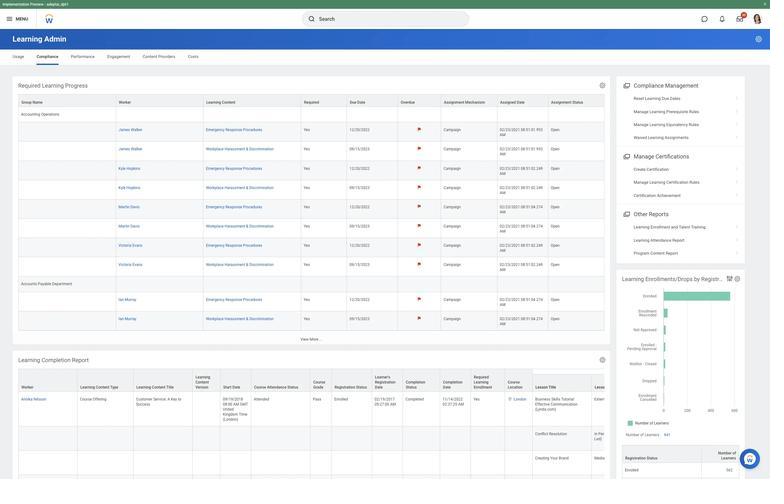 Task type: locate. For each thing, give the bounding box(es) containing it.
4 harassment from the top
[[225, 263, 245, 267]]

chevron right image inside learning enrollment and talent training link
[[734, 223, 742, 229]]

rules right equivalency
[[690, 122, 700, 127]]

08:51:04.274 for 1st open element from the bottom
[[521, 317, 543, 321]]

location image
[[508, 397, 513, 401]]

view more ... link
[[13, 334, 611, 344]]

reports
[[650, 211, 669, 217]]

2 & from the top
[[246, 186, 249, 190]]

discrimination for martin davis
[[250, 224, 274, 228]]

3 campaign element from the top
[[444, 165, 461, 171]]

5 discrimination from the top
[[250, 317, 274, 321]]

workplace harassment & discrimination for victoria evans
[[206, 263, 274, 267]]

enrolled element
[[335, 396, 348, 402], [626, 467, 639, 473]]

certification up other
[[634, 193, 657, 198]]

5 emergency from the top
[[206, 297, 225, 302]]

number right person
[[627, 433, 640, 437]]

version
[[196, 385, 209, 390]]

2 discrimination from the top
[[250, 186, 274, 190]]

1 ian murray link from the top
[[119, 296, 136, 302]]

0 horizontal spatial of
[[641, 433, 644, 437]]

completion date column header
[[441, 369, 471, 392]]

0 vertical spatial registration status button
[[332, 369, 372, 391]]

2 horizontal spatial required
[[474, 375, 489, 379]]

2 list from the top
[[617, 163, 746, 202]]

0 vertical spatial murray
[[125, 297, 136, 302]]

5 chevron right image from the top
[[734, 236, 742, 242]]

row containing number of learners
[[623, 445, 740, 463]]

1 horizontal spatial registration status
[[626, 456, 658, 461]]

4 campaign element from the top
[[444, 184, 461, 190]]

1 09/15/2023 from the top
[[350, 147, 370, 151]]

open for 7th open element from the top of the required learning progress element
[[551, 243, 560, 248]]

0 horizontal spatial worker button
[[19, 369, 77, 391]]

procedures for martin davis
[[243, 205, 263, 209]]

0 vertical spatial martin davis
[[119, 205, 140, 209]]

0 horizontal spatial enrolled element
[[335, 396, 348, 402]]

learning
[[13, 35, 42, 43], [42, 82, 64, 89], [646, 96, 662, 101], [206, 100, 221, 105], [650, 109, 666, 114], [650, 122, 666, 127], [649, 135, 664, 140], [650, 180, 666, 185], [634, 225, 650, 229], [634, 238, 650, 243], [623, 276, 645, 282], [18, 357, 40, 363], [196, 375, 210, 379], [474, 380, 489, 385], [80, 385, 95, 390], [136, 385, 151, 390]]

open for fifth open element from the top of the required learning progress element
[[551, 205, 560, 209]]

2 vertical spatial certification
[[634, 193, 657, 198]]

4 workplace harassment & discrimination from the top
[[206, 263, 274, 267]]

progress
[[65, 82, 88, 89]]

10 campaign from the top
[[444, 317, 461, 321]]

chevron right image inside manage learning equivalency rules 'link'
[[734, 120, 742, 126]]

emergency response procedures for martin davis
[[206, 205, 263, 209]]

enrolled
[[335, 397, 348, 402], [626, 468, 639, 473]]

enrolled element inside learning enrollments/drops by registration status 'element'
[[626, 467, 639, 473]]

2 02/23/2021 08:51:04.274 am from the top
[[500, 224, 544, 234]]

justify image
[[6, 15, 13, 23]]

cell
[[116, 107, 204, 122], [204, 107, 302, 122], [302, 107, 347, 122], [347, 107, 398, 122], [398, 107, 442, 122], [442, 107, 498, 122], [498, 107, 549, 122], [549, 107, 605, 122], [18, 122, 116, 142], [18, 142, 116, 161], [18, 161, 116, 180], [18, 180, 116, 199], [18, 199, 116, 219], [18, 219, 116, 238], [18, 238, 116, 257], [18, 257, 116, 277], [302, 277, 347, 292], [347, 277, 398, 292], [398, 277, 442, 292], [498, 277, 549, 292], [18, 292, 116, 311], [18, 311, 116, 331], [193, 392, 221, 426], [18, 426, 78, 451], [78, 426, 134, 451], [134, 426, 193, 451], [193, 426, 221, 451], [221, 426, 252, 451], [252, 426, 311, 451], [311, 426, 332, 451], [332, 426, 373, 451], [373, 426, 403, 451], [403, 426, 441, 451], [441, 426, 471, 451], [471, 426, 506, 451], [506, 426, 533, 451], [18, 451, 78, 475], [78, 451, 134, 475], [134, 451, 193, 475], [193, 451, 221, 475], [221, 451, 252, 475], [252, 451, 311, 475], [311, 451, 332, 475], [332, 451, 373, 475], [373, 451, 403, 475], [403, 451, 441, 475], [441, 451, 471, 475], [471, 451, 506, 475], [506, 451, 533, 475], [18, 475, 78, 479], [78, 475, 134, 479], [134, 475, 193, 479], [193, 475, 221, 479], [221, 475, 252, 479], [252, 475, 311, 479], [311, 475, 332, 479], [332, 475, 373, 479], [373, 475, 403, 479], [403, 475, 441, 479], [441, 475, 471, 479], [471, 475, 506, 479], [506, 475, 533, 479], [533, 475, 593, 479], [593, 475, 652, 479], [623, 478, 703, 479], [703, 478, 740, 479]]

1 title from the left
[[166, 385, 174, 390]]

0 vertical spatial enrolled element
[[335, 396, 348, 402]]

02/23/2021 08:51:04.274 am
[[500, 205, 544, 214], [500, 224, 544, 234], [500, 297, 544, 307], [500, 317, 544, 326]]

0 horizontal spatial assignment
[[444, 100, 465, 105]]

1 ian from the top
[[119, 297, 124, 302]]

workplace harassment & discrimination link for james walker
[[206, 146, 274, 151]]

2 martin from the top
[[119, 224, 130, 228]]

2 vertical spatial rules
[[690, 180, 700, 185]]

0 horizontal spatial lesson
[[536, 385, 548, 390]]

2 walker from the top
[[131, 147, 142, 151]]

1 harassment from the top
[[225, 147, 245, 151]]

1 horizontal spatial lesson
[[595, 385, 608, 390]]

status inside 'popup button'
[[288, 385, 299, 390]]

assignment for assignment mechanism
[[444, 100, 465, 105]]

2 murray from the top
[[125, 317, 136, 321]]

1 vertical spatial kyle
[[119, 186, 126, 190]]

3 workplace harassment & discrimination link from the top
[[206, 223, 274, 228]]

rules
[[690, 109, 700, 114], [690, 122, 700, 127], [690, 180, 700, 185]]

lesson up business
[[536, 385, 548, 390]]

2 vertical spatial report
[[72, 357, 89, 363]]

customer
[[136, 397, 153, 402]]

1 chevron right image from the top
[[734, 94, 742, 100]]

learners up 562
[[722, 456, 737, 461]]

1 horizontal spatial compliance
[[634, 82, 664, 89]]

accounting
[[21, 112, 40, 117]]

0 vertical spatial ian
[[119, 297, 124, 302]]

0 vertical spatial 02/23/2021 08:51:01.953 am
[[500, 128, 544, 137]]

1 vertical spatial learners
[[722, 456, 737, 461]]

status inside column header
[[356, 385, 367, 390]]

certification down create certification link
[[667, 180, 689, 185]]

2 emergency response procedures link from the top
[[206, 165, 263, 171]]

of right classroom
[[641, 433, 644, 437]]

02/23/2021 08:51:02.249 am for 3rd open element from the top
[[500, 166, 544, 176]]

customer service: a key to success
[[136, 397, 182, 407]]

1 victoria evans from the top
[[119, 243, 143, 248]]

response for walker
[[226, 128, 242, 132]]

title up a at bottom left
[[166, 385, 174, 390]]

1 horizontal spatial required
[[304, 100, 319, 105]]

0 vertical spatial rules
[[690, 109, 700, 114]]

0 vertical spatial james walker link
[[119, 126, 142, 132]]

1 horizontal spatial of
[[733, 451, 737, 455]]

02/19/2017
[[375, 397, 395, 402]]

4 08:51:04.274 from the top
[[521, 317, 543, 321]]

enrolled for the left enrolled element
[[335, 397, 348, 402]]

open for 1st open element from the bottom
[[551, 317, 560, 321]]

worker inside worker column header
[[21, 385, 33, 390]]

martin davis for workplace
[[119, 224, 140, 228]]

5 procedures from the top
[[243, 297, 263, 302]]

0 vertical spatial victoria
[[119, 243, 132, 248]]

08:51:04.274 for fifth open element from the top of the required learning progress element
[[521, 205, 543, 209]]

1 james walker from the top
[[119, 128, 142, 132]]

davis for workplace
[[131, 224, 140, 228]]

completion up 11/14/2022
[[443, 380, 463, 385]]

martin davis
[[119, 205, 140, 209], [119, 224, 140, 228]]

1 vertical spatial hopkins
[[127, 186, 140, 190]]

learning content type column header
[[78, 369, 134, 392]]

row containing annika nilsson
[[18, 392, 760, 426]]

other
[[634, 211, 648, 217]]

rules right prerequisite
[[690, 109, 700, 114]]

2 emergency from the top
[[206, 166, 225, 171]]

manage inside 'link'
[[634, 122, 649, 127]]

campaign element
[[444, 126, 461, 132], [444, 146, 461, 151], [444, 165, 461, 171], [444, 184, 461, 190], [444, 204, 461, 209], [444, 223, 461, 228], [444, 242, 461, 248], [444, 261, 461, 267], [444, 296, 461, 302], [444, 315, 461, 321]]

accounts
[[21, 282, 37, 286]]

enrollment down reports on the right
[[651, 225, 671, 229]]

content inside learning content version
[[196, 380, 209, 385]]

1 vertical spatial 02/23/2021 08:51:01.953 am
[[500, 147, 544, 156]]

emergency response procedures for kyle hopkins
[[206, 166, 263, 171]]

1 evans from the top
[[133, 243, 143, 248]]

5 02/23/2021 from the top
[[500, 205, 520, 209]]

list
[[617, 92, 746, 144], [617, 163, 746, 202], [617, 221, 746, 260]]

2 kyle from the top
[[119, 186, 126, 190]]

reset learning due dates link
[[617, 92, 746, 105]]

manage for manage learning prerequisite rules
[[634, 109, 649, 114]]

tutorial:
[[562, 397, 575, 402]]

number up 562
[[719, 451, 732, 455]]

title up skills at the right of the page
[[549, 385, 557, 390]]

08:00
[[223, 402, 233, 407]]

kyle
[[119, 166, 126, 171], [119, 186, 126, 190]]

3 02/23/2021 08:51:02.249 am from the top
[[500, 243, 544, 253]]

course location column header
[[506, 369, 533, 392]]

chevron right image inside program content report link
[[734, 249, 742, 255]]

enrolled for enrolled element inside learning enrollments/drops by registration status 'element'
[[626, 468, 639, 473]]

learners inside popup button
[[722, 456, 737, 461]]

discrimination for james walker
[[250, 147, 274, 151]]

1 vertical spatial martin davis
[[119, 224, 140, 228]]

manage up waived
[[634, 122, 649, 127]]

1 chevron right image from the top
[[734, 120, 742, 126]]

1 horizontal spatial enrolled element
[[626, 467, 639, 473]]

5 12/20/2022 from the top
[[350, 297, 370, 302]]

registration right course grade column header
[[335, 385, 356, 390]]

1 horizontal spatial registration status button
[[623, 445, 702, 462]]

search image
[[308, 15, 316, 23]]

0 vertical spatial martin davis link
[[119, 204, 140, 209]]

enrolled inside learning enrollments/drops by registration status 'element'
[[626, 468, 639, 473]]

1 horizontal spatial number
[[719, 451, 732, 455]]

0 vertical spatial compliance
[[37, 54, 58, 59]]

09/15/2023 for ian murray
[[350, 317, 370, 321]]

hopkins for workplace
[[127, 186, 140, 190]]

1 hopkins from the top
[[127, 166, 140, 171]]

0 horizontal spatial learners
[[645, 433, 660, 437]]

learning inside required learning enrollment
[[474, 380, 489, 385]]

learners
[[645, 433, 660, 437], [722, 456, 737, 461]]

2 workplace harassment & discrimination link from the top
[[206, 184, 274, 190]]

5 response from the top
[[226, 297, 242, 302]]

4 chevron right image from the top
[[734, 178, 742, 184]]

0 vertical spatial 08:51:01.953
[[521, 128, 543, 132]]

attendance for status
[[267, 385, 287, 390]]

2 08:51:04.274 from the top
[[521, 224, 543, 228]]

date for assigned date
[[517, 100, 525, 105]]

1 vertical spatial worker
[[21, 385, 33, 390]]

martin for emergency response procedures
[[119, 205, 130, 209]]

3 emergency from the top
[[206, 205, 225, 209]]

2 james walker from the top
[[119, 147, 142, 151]]

0 horizontal spatial number of learners
[[627, 433, 660, 437]]

course attendance status
[[254, 385, 299, 390]]

list for reports
[[617, 221, 746, 260]]

admin
[[44, 35, 66, 43]]

0 horizontal spatial type
[[110, 385, 118, 390]]

required
[[18, 82, 41, 89], [304, 100, 319, 105], [474, 375, 489, 379]]

status inside the "completion status"
[[406, 385, 417, 390]]

1 horizontal spatial completion
[[406, 380, 426, 385]]

0 vertical spatial registration status
[[335, 385, 367, 390]]

annika
[[21, 397, 33, 402]]

1 kyle hopkins link from the top
[[119, 165, 140, 171]]

course inside 'popup button'
[[254, 385, 266, 390]]

1 vertical spatial murray
[[125, 317, 136, 321]]

2 kyle hopkins from the top
[[119, 186, 140, 190]]

1 vertical spatial registration status
[[626, 456, 658, 461]]

registration status inside column header
[[335, 385, 367, 390]]

open for third open element from the bottom
[[551, 263, 560, 267]]

required right completion date column header
[[474, 375, 489, 379]]

4 08:51:02.249 from the top
[[521, 263, 543, 267]]

5 09/15/2023 from the top
[[350, 317, 370, 321]]

1 horizontal spatial enrollment
[[651, 225, 671, 229]]

lesson up external
[[595, 385, 608, 390]]

success
[[136, 402, 150, 407]]

1 vertical spatial attendance
[[267, 385, 287, 390]]

registration status button down 641
[[623, 445, 702, 462]]

attendance inside learning attendance report link
[[651, 238, 672, 243]]

1 vertical spatial victoria evans link
[[119, 261, 143, 267]]

3 12/20/2022 from the top
[[350, 205, 370, 209]]

learner's registration date
[[375, 375, 396, 390]]

registration status column header
[[332, 369, 373, 392]]

status inside required learning progress element
[[573, 100, 584, 105]]

am inside 09/19/2018 08:00 am gmt united kingdom time (london)
[[233, 402, 239, 407]]

3 & from the top
[[246, 224, 249, 228]]

02/23/2021
[[500, 128, 520, 132], [500, 147, 520, 151], [500, 166, 520, 171], [500, 186, 520, 190], [500, 205, 520, 209], [500, 224, 520, 228], [500, 243, 520, 248], [500, 263, 520, 267], [500, 297, 520, 302], [500, 317, 520, 321]]

course inside course location
[[508, 380, 520, 385]]

1 procedures from the top
[[243, 128, 263, 132]]

chevron right image inside waived learning assignments link
[[734, 133, 742, 139]]

0 vertical spatial james walker
[[119, 128, 142, 132]]

operations
[[41, 112, 60, 117]]

chevron right image inside certification achievement link
[[734, 191, 742, 197]]

attendance up attended "element"
[[267, 385, 287, 390]]

3 emergency response procedures link from the top
[[206, 204, 263, 209]]

performance
[[71, 54, 95, 59]]

registration status button inside column header
[[332, 369, 372, 391]]

0 vertical spatial certification
[[647, 167, 670, 172]]

tab list
[[6, 50, 765, 65]]

8 campaign element from the top
[[444, 261, 461, 267]]

emergency response procedures for james walker
[[206, 128, 263, 132]]

configure learning completion report image
[[600, 356, 607, 363]]

6 chevron right image from the top
[[734, 249, 742, 255]]

lesson type button
[[593, 374, 651, 391]]

waived learning assignments link
[[617, 131, 746, 144]]

09/19/2018
[[223, 397, 243, 402]]

0 vertical spatial required
[[18, 82, 41, 89]]

kyle for emergency response procedures
[[119, 166, 126, 171]]

your
[[551, 456, 559, 460]]

dates
[[671, 96, 681, 101]]

number of learners
[[627, 433, 660, 437], [719, 451, 737, 461]]

date for start date
[[233, 385, 240, 390]]

1 vertical spatial enrollment
[[474, 385, 493, 390]]

2 victoria evans from the top
[[119, 263, 143, 267]]

content inside required learning progress element
[[222, 100, 236, 105]]

1 vertical spatial martin davis link
[[119, 223, 140, 228]]

workplace for evans
[[206, 263, 224, 267]]

1 james walker link from the top
[[119, 126, 142, 132]]

chevron right image inside learning attendance report link
[[734, 236, 742, 242]]

victoria evans
[[119, 243, 143, 248], [119, 263, 143, 267]]

required inside popup button
[[304, 100, 319, 105]]

0 vertical spatial walker
[[131, 128, 142, 132]]

09/15/2023 for victoria evans
[[350, 263, 370, 267]]

course offering element
[[80, 396, 107, 402]]

inbox large image
[[737, 16, 744, 22]]

5 workplace from the top
[[206, 317, 224, 321]]

walker for emergency
[[131, 128, 142, 132]]

response for evans
[[226, 243, 242, 248]]

08:51:01.953 for 12/20/2022
[[521, 128, 543, 132]]

status for assignment status popup button
[[573, 100, 584, 105]]

4 02/23/2021 08:51:02.249 am from the top
[[500, 263, 544, 272]]

course up grade
[[314, 380, 326, 385]]

response for hopkins
[[226, 166, 242, 171]]

1 02/23/2021 08:51:04.274 am from the top
[[500, 205, 544, 214]]

2 response from the top
[[226, 166, 242, 171]]

required learning progress element
[[13, 76, 611, 344]]

due left the dates
[[663, 96, 670, 101]]

lesson inside lesson type popup button
[[595, 385, 608, 390]]

0 vertical spatial attendance
[[651, 238, 672, 243]]

1 vertical spatial james walker link
[[119, 146, 142, 151]]

0 horizontal spatial compliance
[[37, 54, 58, 59]]

1 horizontal spatial type
[[608, 385, 617, 390]]

manage down reset
[[634, 109, 649, 114]]

1 vertical spatial ian murray
[[119, 317, 136, 321]]

course location button
[[506, 369, 533, 391]]

02/23/2021 08:51:02.249 am
[[500, 166, 544, 176], [500, 186, 544, 195], [500, 243, 544, 253], [500, 263, 544, 272]]

registration status right course grade column header
[[335, 385, 367, 390]]

0 horizontal spatial title
[[166, 385, 174, 390]]

murray for workplace
[[125, 317, 136, 321]]

gmt
[[240, 402, 248, 407]]

harassment for ian murray
[[225, 317, 245, 321]]

tab list inside learning admin "main content"
[[6, 50, 765, 65]]

london
[[514, 397, 527, 402]]

row
[[18, 94, 605, 107], [18, 122, 605, 142], [18, 142, 605, 161], [18, 161, 605, 180], [18, 180, 605, 199], [18, 199, 605, 219], [18, 219, 605, 238], [18, 238, 605, 257], [18, 257, 605, 277], [18, 292, 605, 311], [18, 311, 605, 331], [18, 369, 760, 392], [18, 369, 760, 392], [18, 392, 760, 426], [18, 426, 760, 451], [623, 445, 740, 463], [18, 451, 760, 475], [623, 463, 740, 478], [18, 475, 760, 479], [623, 478, 740, 479]]

3 emergency response procedures from the top
[[206, 205, 263, 209]]

1 vertical spatial davis
[[131, 224, 140, 228]]

and
[[672, 225, 679, 229]]

12/20/2022 for victoria evans
[[350, 243, 370, 248]]

workplace for hopkins
[[206, 186, 224, 190]]

of up the 562 button
[[733, 451, 737, 455]]

chevron right image
[[734, 120, 742, 126], [734, 133, 742, 139], [734, 191, 742, 197], [734, 223, 742, 229], [734, 236, 742, 242], [734, 249, 742, 255]]

10 open from the top
[[551, 317, 560, 321]]

02/19/2017 09:27:00 am
[[375, 397, 396, 407]]

number of learners up 562
[[719, 451, 737, 461]]

menu group image
[[623, 152, 631, 160], [623, 210, 631, 218]]

09/19/2018 08:00 am gmt united kingdom time (london)
[[223, 397, 249, 422]]

manage down create
[[634, 180, 649, 185]]

rules down create certification link
[[690, 180, 700, 185]]

1 vertical spatial victoria
[[119, 263, 132, 267]]

chevron right image inside manage learning certification rules link
[[734, 178, 742, 184]]

am inside 02/19/2017 09:27:00 am
[[391, 402, 396, 407]]

0 vertical spatial report
[[673, 238, 685, 243]]

workplace for murray
[[206, 317, 224, 321]]

lesson for lesson title
[[536, 385, 548, 390]]

learning content title column header
[[134, 369, 193, 392]]

attendance up program content report
[[651, 238, 672, 243]]

james walker
[[119, 128, 142, 132], [119, 147, 142, 151]]

12/20/2022 for kyle hopkins
[[350, 166, 370, 171]]

0 vertical spatial james
[[119, 128, 130, 132]]

chevron right image for program content report
[[734, 249, 742, 255]]

chevron right image for prerequisite
[[734, 107, 742, 113]]

james
[[119, 128, 130, 132], [119, 147, 130, 151]]

preview
[[30, 2, 44, 7]]

1 vertical spatial kyle hopkins
[[119, 186, 140, 190]]

compliance up reset learning due dates
[[634, 82, 664, 89]]

worker for worker popup button inside the column header
[[21, 385, 33, 390]]

2 02/23/2021 from the top
[[500, 147, 520, 151]]

0 horizontal spatial required
[[18, 82, 41, 89]]

0 vertical spatial evans
[[133, 243, 143, 248]]

1 lesson from the left
[[536, 385, 548, 390]]

1 vertical spatial ian
[[119, 317, 124, 321]]

engagement
[[107, 54, 130, 59]]

menu group image for other reports
[[623, 210, 631, 218]]

1 vertical spatial number
[[719, 451, 732, 455]]

0 horizontal spatial due
[[350, 100, 357, 105]]

open element
[[551, 126, 560, 132], [551, 146, 560, 151], [551, 165, 560, 171], [551, 184, 560, 190], [551, 204, 560, 209], [551, 223, 560, 228], [551, 242, 560, 248], [551, 261, 560, 267], [551, 296, 560, 302], [551, 315, 560, 321]]

09/15/2023 for james walker
[[350, 147, 370, 151]]

2 09/15/2023 from the top
[[350, 186, 370, 190]]

date inside popup button
[[233, 385, 240, 390]]

evans
[[133, 243, 143, 248], [133, 263, 143, 267]]

learning enrollments/drops by registration status
[[623, 276, 750, 282]]

group name
[[21, 100, 43, 105]]

registration inside column header
[[375, 380, 396, 385]]

(instructor
[[631, 432, 649, 436]]

emergency response procedures
[[206, 128, 263, 132], [206, 166, 263, 171], [206, 205, 263, 209], [206, 243, 263, 248], [206, 297, 263, 302]]

completion up completed element
[[406, 380, 426, 385]]

number of learners left 641
[[627, 433, 660, 437]]

completed element
[[406, 396, 424, 402]]

course up attended "element"
[[254, 385, 266, 390]]

manage for manage learning certification rules
[[634, 180, 649, 185]]

nilsson
[[34, 397, 46, 402]]

02/23/2021 08:51:04.274 am for 1st open element from the bottom
[[500, 317, 544, 326]]

1 vertical spatial enrolled
[[626, 468, 639, 473]]

0 vertical spatial victoria evans
[[119, 243, 143, 248]]

09/15/2023 for martin davis
[[350, 224, 370, 228]]

1 horizontal spatial number of learners
[[719, 451, 737, 461]]

certification down the manage certifications
[[647, 167, 670, 172]]

required for required learning progress
[[18, 82, 41, 89]]

required up accounting operations "row"
[[304, 100, 319, 105]]

4 emergency response procedures link from the top
[[206, 242, 263, 248]]

2 vertical spatial required
[[474, 375, 489, 379]]

1 vertical spatial of
[[733, 451, 737, 455]]

1 vertical spatial worker button
[[19, 369, 77, 391]]

3 workplace from the top
[[206, 224, 224, 228]]

2 08:51:02.249 from the top
[[521, 186, 543, 190]]

start date
[[223, 385, 240, 390]]

offering
[[93, 397, 107, 402]]

registration down the learner's
[[375, 380, 396, 385]]

number of learners button
[[703, 445, 740, 462]]

compliance down 'admin'
[[37, 54, 58, 59]]

0 vertical spatial menu group image
[[623, 152, 631, 160]]

chevron right image
[[734, 94, 742, 100], [734, 107, 742, 113], [734, 165, 742, 171], [734, 178, 742, 184]]

3 workplace harassment & discrimination from the top
[[206, 224, 274, 228]]

1 vertical spatial james walker
[[119, 147, 142, 151]]

0 vertical spatial worker
[[119, 100, 131, 105]]

0 vertical spatial enrollment
[[651, 225, 671, 229]]

worker inside required learning progress element
[[119, 100, 131, 105]]

1 vertical spatial martin
[[119, 224, 130, 228]]

lesson title
[[536, 385, 557, 390]]

list containing learning enrollment and talent training
[[617, 221, 746, 260]]

course left the offering
[[80, 397, 92, 402]]

0 vertical spatial victoria evans link
[[119, 242, 143, 248]]

0 horizontal spatial enrolled
[[335, 397, 348, 402]]

course up the location
[[508, 380, 520, 385]]

ian murray link for emergency
[[119, 296, 136, 302]]

completion up worker column header
[[42, 357, 71, 363]]

2 title from the left
[[549, 385, 557, 390]]

yes
[[304, 128, 310, 132], [304, 147, 310, 151], [304, 166, 310, 171], [304, 186, 310, 190], [304, 205, 310, 209], [304, 224, 310, 228], [304, 243, 310, 248], [304, 263, 310, 267], [304, 297, 310, 302], [304, 317, 310, 321], [474, 397, 480, 402]]

united
[[223, 407, 234, 412]]

course for course offering
[[80, 397, 92, 402]]

emergency for murray
[[206, 297, 225, 302]]

enrollment right completion date column header
[[474, 385, 493, 390]]

completion inside column header
[[443, 380, 463, 385]]

2 victoria evans link from the top
[[119, 261, 143, 267]]

3 08:51:04.274 from the top
[[521, 297, 543, 302]]

2 lesson from the left
[[595, 385, 608, 390]]

close environment banner image
[[764, 2, 768, 6]]

1 08:51:04.274 from the top
[[521, 205, 543, 209]]

assignment status button
[[549, 95, 605, 107]]

learners left 641
[[645, 433, 660, 437]]

completion inside column header
[[406, 380, 426, 385]]

list containing create certification
[[617, 163, 746, 202]]

emergency
[[206, 128, 225, 132], [206, 166, 225, 171], [206, 205, 225, 209], [206, 243, 225, 248], [206, 297, 225, 302]]

davis
[[131, 205, 140, 209], [131, 224, 140, 228]]

1 horizontal spatial worker
[[119, 100, 131, 105]]

compliance inside tab list
[[37, 54, 58, 59]]

3 procedures from the top
[[243, 205, 263, 209]]

1 vertical spatial required
[[304, 100, 319, 105]]

date inside popup button
[[358, 100, 366, 105]]

registration status down (instructor
[[626, 456, 658, 461]]

4 emergency from the top
[[206, 243, 225, 248]]

workplace harassment & discrimination for kyle hopkins
[[206, 186, 274, 190]]

02/23/2021 08:51:01.953 am for 09/15/2023
[[500, 147, 544, 156]]

2 victoria from the top
[[119, 263, 132, 267]]

registration status button right course grade popup button
[[332, 369, 372, 391]]

1 vertical spatial number of learners
[[719, 451, 737, 461]]

manage up create
[[634, 153, 655, 160]]

number of learners inside popup button
[[719, 451, 737, 461]]

course grade column header
[[311, 369, 332, 392]]

hopkins for emergency
[[127, 166, 140, 171]]

implementation
[[3, 2, 29, 7]]

562
[[727, 468, 733, 473]]

5 emergency response procedures from the top
[[206, 297, 263, 302]]

1 12/20/2022 from the top
[[350, 128, 370, 132]]

tab list containing usage
[[6, 50, 765, 65]]

2 procedures from the top
[[243, 166, 263, 171]]

victoria evans link for workplace
[[119, 261, 143, 267]]

08:51:01.953
[[521, 128, 543, 132], [521, 147, 543, 151]]

attendance inside the course attendance status 'popup button'
[[267, 385, 287, 390]]

assignments
[[665, 135, 689, 140]]

title inside "popup button"
[[549, 385, 557, 390]]

1 horizontal spatial learners
[[722, 456, 737, 461]]

configure required learning progress image
[[600, 82, 607, 89]]

victoria
[[119, 243, 132, 248], [119, 263, 132, 267]]

discrimination for ian murray
[[250, 317, 274, 321]]

2 martin davis from the top
[[119, 224, 140, 228]]

configure and view chart data image
[[727, 275, 734, 282]]

start date column header
[[221, 369, 252, 392]]

4 response from the top
[[226, 243, 242, 248]]

4 02/23/2021 08:51:04.274 am from the top
[[500, 317, 544, 326]]

1 08:51:02.249 from the top
[[521, 166, 543, 171]]

required inside required learning enrollment
[[474, 375, 489, 379]]

1 workplace from the top
[[206, 147, 224, 151]]

1 vertical spatial registration status button
[[623, 445, 702, 462]]

registration status inside 'element'
[[626, 456, 658, 461]]

worker button
[[116, 95, 203, 107], [19, 369, 77, 391]]

service:
[[154, 397, 167, 402]]

1 horizontal spatial title
[[549, 385, 557, 390]]

campaign element for fifth open element from the top of the required learning progress element
[[444, 204, 461, 209]]

kyle hopkins link for workplace
[[119, 184, 140, 190]]

assignment for assignment status
[[552, 100, 572, 105]]

james walker for workplace
[[119, 147, 142, 151]]

equivalency
[[667, 122, 689, 127]]

date inside learner's registration date
[[375, 385, 383, 390]]

list containing reset learning due dates
[[617, 92, 746, 144]]

management
[[666, 82, 699, 89]]

report for learning completion report
[[72, 357, 89, 363]]

2 harassment from the top
[[225, 186, 245, 190]]

4 discrimination from the top
[[250, 263, 274, 267]]

required for required
[[304, 100, 319, 105]]

course for course location
[[508, 380, 520, 385]]

1 vertical spatial walker
[[131, 147, 142, 151]]

discrimination for victoria evans
[[250, 263, 274, 267]]

open for sixth open element
[[551, 224, 560, 228]]

victoria for emergency response procedures
[[119, 243, 132, 248]]

workplace for davis
[[206, 224, 224, 228]]

due right the 'required' popup button
[[350, 100, 357, 105]]

harassment for james walker
[[225, 147, 245, 151]]

victoria evans for workplace
[[119, 263, 143, 267]]

5 & from the top
[[246, 317, 249, 321]]

chevron right image inside reset learning due dates link
[[734, 94, 742, 100]]

title inside popup button
[[166, 385, 174, 390]]

attended element
[[254, 396, 269, 402]]

compliance management
[[634, 82, 699, 89]]

enrolled inside learning completion report element
[[335, 397, 348, 402]]

1 emergency response procedures link from the top
[[206, 126, 263, 132]]

1 martin from the top
[[119, 205, 130, 209]]

victoria evans link
[[119, 242, 143, 248], [119, 261, 143, 267]]

configure learning enrollments/drops by registration status image
[[735, 275, 742, 282]]

08:51:04.274
[[521, 205, 543, 209], [521, 224, 543, 228], [521, 297, 543, 302], [521, 317, 543, 321]]

0 vertical spatial martin
[[119, 205, 130, 209]]

open for 2nd open element from the top of the required learning progress element
[[551, 147, 560, 151]]

0 horizontal spatial registration status button
[[332, 369, 372, 391]]

1 02/23/2021 08:51:01.953 am from the top
[[500, 128, 544, 137]]

lesson inside lesson title "popup button"
[[536, 385, 548, 390]]

2 ian murray from the top
[[119, 317, 136, 321]]

08:51:02.249
[[521, 166, 543, 171], [521, 186, 543, 190], [521, 243, 543, 248], [521, 263, 543, 267]]

campaign element for 10th open element from the bottom
[[444, 126, 461, 132]]

chevron right image inside manage learning prerequisite rules link
[[734, 107, 742, 113]]

required up group name
[[18, 82, 41, 89]]

of
[[641, 433, 644, 437], [733, 451, 737, 455]]

1 vertical spatial 08:51:01.953
[[521, 147, 543, 151]]

1 vertical spatial report
[[667, 251, 679, 256]]

0 horizontal spatial enrollment
[[474, 385, 493, 390]]

date inside completion date
[[443, 385, 451, 390]]

emergency for davis
[[206, 205, 225, 209]]

0 vertical spatial kyle hopkins link
[[119, 165, 140, 171]]

0 vertical spatial ian murray
[[119, 297, 136, 302]]

workplace harassment & discrimination link for victoria evans
[[206, 261, 274, 267]]

9 open from the top
[[551, 297, 560, 302]]



Task type: vqa. For each thing, say whether or not it's contained in the screenshot.
Enrolled element to the right
yes



Task type: describe. For each thing, give the bounding box(es) containing it.
registration right by
[[702, 276, 732, 282]]

course grade button
[[311, 369, 332, 391]]

compliance for compliance management
[[634, 82, 664, 89]]

9 02/23/2021 from the top
[[500, 297, 520, 302]]

learning inside 'link'
[[650, 122, 666, 127]]

course grade
[[314, 380, 326, 390]]

2 open element from the top
[[551, 146, 560, 151]]

number inside number of learners popup button
[[719, 451, 732, 455]]

learning admin
[[13, 35, 66, 43]]

menu group image for manage certifications
[[623, 152, 631, 160]]

chevron right image for due
[[734, 94, 742, 100]]

creating your brand
[[536, 456, 569, 460]]

accounts payable department row
[[18, 277, 605, 292]]

registration inside column header
[[335, 385, 356, 390]]

program
[[634, 251, 650, 256]]

response for murray
[[226, 297, 242, 302]]

harassment for martin davis
[[225, 224, 245, 228]]

2 type from the left
[[608, 385, 617, 390]]

attended
[[254, 397, 269, 402]]

yes inside row
[[474, 397, 480, 402]]

emergency response procedures link for ian murray
[[206, 296, 263, 302]]

create certification link
[[617, 163, 746, 176]]

& for kyle hopkins
[[246, 186, 249, 190]]

assignment mechanism button
[[442, 95, 498, 107]]

08:51:04.274 for sixth open element
[[521, 224, 543, 228]]

9 campaign element from the top
[[444, 296, 461, 302]]

lesson type
[[595, 385, 617, 390]]

emergency response procedures for ian murray
[[206, 297, 263, 302]]

10 02/23/2021 from the top
[[500, 317, 520, 321]]

row containing enrolled
[[623, 463, 740, 478]]

notifications large image
[[720, 16, 726, 22]]

kyle hopkins link for emergency
[[119, 165, 140, 171]]

completion status column header
[[403, 369, 441, 392]]

5 open element from the top
[[551, 204, 560, 209]]

9 open element from the top
[[551, 296, 560, 302]]

02/23/2021 08:51:04.274 am for fifth open element from the top of the required learning progress element
[[500, 205, 544, 214]]

conflict
[[536, 432, 549, 436]]

12/20/2022 for ian murray
[[350, 297, 370, 302]]

certification achievement link
[[617, 189, 746, 202]]

02/23/2021 08:51:02.249 am for 7th open element from the top of the required learning progress element
[[500, 243, 544, 253]]

workplace harassment & discrimination for james walker
[[206, 147, 274, 151]]

02/23/2021 08:51:02.249 am for seventh open element from the bottom of the required learning progress element
[[500, 186, 544, 195]]

8 campaign from the top
[[444, 263, 461, 267]]

registration status for registration status popup button for row containing number of learners
[[626, 456, 658, 461]]

learner's registration date button
[[373, 369, 403, 391]]

02:37:29
[[443, 402, 458, 407]]

in person classroom (instructor led) element
[[595, 430, 649, 441]]

harassment for victoria evans
[[225, 263, 245, 267]]

james for emergency response procedures
[[119, 128, 130, 132]]

start date button
[[221, 369, 251, 391]]

row containing creating your brand
[[18, 451, 760, 475]]

7 02/23/2021 from the top
[[500, 243, 520, 248]]

conflict resolution
[[536, 432, 568, 436]]

12/20/2022 for martin davis
[[350, 205, 370, 209]]

status for "completion status" popup button
[[406, 385, 417, 390]]

chevron right image for certification achievement
[[734, 191, 742, 197]]

manage for manage learning equivalency rules
[[634, 122, 649, 127]]

menu banner
[[0, 0, 771, 29]]

name
[[33, 100, 43, 105]]

evans for emergency
[[133, 243, 143, 248]]

date for due date
[[358, 100, 366, 105]]

6 open element from the top
[[551, 223, 560, 228]]

required learning enrollment column header
[[471, 369, 506, 392]]

workplace harassment & discrimination link for ian murray
[[206, 315, 274, 321]]

learning content type
[[80, 385, 118, 390]]

4 campaign from the top
[[444, 186, 461, 190]]

london link
[[514, 396, 527, 402]]

learning completion report
[[18, 357, 89, 363]]

5 campaign from the top
[[444, 205, 461, 209]]

learning enrollments/drops by registration status element
[[617, 270, 750, 479]]

by
[[695, 276, 701, 282]]

emergency for evans
[[206, 243, 225, 248]]

menu group image
[[623, 81, 631, 90]]

30 button
[[734, 12, 748, 26]]

(london)
[[223, 417, 238, 422]]

1 horizontal spatial due
[[663, 96, 670, 101]]

creating
[[536, 456, 550, 460]]

kingdom
[[223, 412, 238, 417]]

menu
[[16, 16, 28, 21]]

campaign element for 3rd open element from the top
[[444, 165, 461, 171]]

menu button
[[0, 9, 36, 29]]

manage learning prerequisite rules link
[[617, 105, 746, 118]]

evans for workplace
[[133, 263, 143, 267]]

accounting operations row
[[18, 107, 605, 122]]

external content element
[[595, 396, 623, 402]]

required learning progress
[[18, 82, 88, 89]]

enrollment inside popup button
[[474, 385, 493, 390]]

date for completion date
[[443, 385, 451, 390]]

required learning enrollment button
[[471, 369, 505, 391]]

campaign element for 1st open element from the bottom
[[444, 315, 461, 321]]

resolution
[[550, 432, 568, 436]]

due inside popup button
[[350, 100, 357, 105]]

martin davis link for emergency
[[119, 204, 140, 209]]

& for victoria evans
[[246, 263, 249, 267]]

workplace for walker
[[206, 147, 224, 151]]

response for davis
[[226, 205, 242, 209]]

media element
[[595, 455, 605, 460]]

8 02/23/2021 from the top
[[500, 263, 520, 267]]

rules for manage certifications
[[690, 180, 700, 185]]

lesson title button
[[533, 374, 592, 391]]

rules inside 'link'
[[690, 122, 700, 127]]

08:51:02.249 for third open element from the bottom
[[521, 263, 543, 267]]

create certification
[[634, 167, 670, 172]]

2 campaign from the top
[[444, 147, 461, 151]]

accounts payable department
[[21, 282, 72, 286]]

certification achievement
[[634, 193, 681, 198]]

learning content version
[[196, 375, 210, 390]]

group
[[21, 100, 32, 105]]

to
[[178, 397, 181, 402]]

09:27:00
[[375, 402, 390, 407]]

learning attendance report
[[634, 238, 685, 243]]

4 open element from the top
[[551, 184, 560, 190]]

annika nilsson link
[[21, 396, 46, 402]]

chevron right image for waived learning assignments
[[734, 133, 742, 139]]

assigned date
[[501, 100, 525, 105]]

1 vertical spatial certification
[[667, 180, 689, 185]]

adeptai_dpt1
[[47, 2, 69, 7]]

02/23/2021 08:51:04.274 am for sixth open element
[[500, 224, 544, 234]]

6 02/23/2021 from the top
[[500, 224, 520, 228]]

row containing learning content version
[[18, 369, 760, 392]]

configure this page image
[[756, 35, 763, 43]]

in
[[595, 432, 598, 436]]

completed
[[406, 397, 424, 402]]

annika nilsson
[[21, 397, 46, 402]]

chevron right image inside create certification link
[[734, 165, 742, 171]]

achievement
[[658, 193, 681, 198]]

completion for completion status
[[406, 380, 426, 385]]

4 02/23/2021 from the top
[[500, 186, 520, 190]]

mechanism
[[466, 100, 485, 105]]

business skills tutorial: effective communication (lynda.com)
[[536, 397, 579, 412]]

7 campaign from the top
[[444, 243, 461, 248]]

harassment for kyle hopkins
[[225, 186, 245, 190]]

learner's
[[375, 375, 391, 379]]

assignment status
[[552, 100, 584, 105]]

1 campaign from the top
[[444, 128, 461, 132]]

martin davis link for workplace
[[119, 223, 140, 228]]

workplace harassment & discrimination for ian murray
[[206, 317, 274, 321]]

3 open element from the top
[[551, 165, 560, 171]]

chevron right image for learning attendance report
[[734, 236, 742, 242]]

& for ian murray
[[246, 317, 249, 321]]

procedures for victoria evans
[[243, 243, 263, 248]]

other reports
[[634, 211, 669, 217]]

manage learning prerequisite rules
[[634, 109, 700, 114]]

worker for worker popup button to the top
[[119, 100, 131, 105]]

learning inside 'element'
[[623, 276, 645, 282]]

external
[[595, 397, 609, 402]]

of inside popup button
[[733, 451, 737, 455]]

10 open element from the top
[[551, 315, 560, 321]]

status for registration status popup button within the column header
[[356, 385, 367, 390]]

30
[[743, 13, 747, 17]]

registration status for registration status popup button within the column header
[[335, 385, 367, 390]]

attendance for report
[[651, 238, 672, 243]]

completion date
[[443, 380, 463, 390]]

communication
[[551, 402, 578, 407]]

location
[[508, 385, 523, 390]]

learning enrollment and talent training link
[[617, 221, 746, 234]]

assignment mechanism
[[444, 100, 485, 105]]

media
[[595, 456, 605, 460]]

08:51:02.249 for seventh open element from the bottom of the required learning progress element
[[521, 186, 543, 190]]

ian murray link for workplace
[[119, 315, 136, 321]]

3 campaign from the top
[[444, 166, 461, 171]]

learning enrollment and talent training
[[634, 225, 706, 229]]

brand
[[559, 456, 569, 460]]

Search Workday  search field
[[319, 12, 456, 26]]

0 horizontal spatial number
[[627, 433, 640, 437]]

workplace harassment & discrimination for martin davis
[[206, 224, 274, 228]]

worker button inside column header
[[19, 369, 77, 391]]

kyle hopkins for workplace
[[119, 186, 140, 190]]

learning admin main content
[[0, 29, 771, 479]]

james walker for emergency
[[119, 128, 142, 132]]

learning content
[[206, 100, 236, 105]]

worker column header
[[18, 369, 78, 392]]

profile logan mcneil image
[[753, 14, 763, 25]]

manage certifications
[[634, 153, 690, 160]]

pass element
[[313, 396, 322, 402]]

enrollment inside list
[[651, 225, 671, 229]]

usage
[[13, 54, 24, 59]]

emergency response procedures link for victoria evans
[[206, 242, 263, 248]]

7 open element from the top
[[551, 242, 560, 248]]

learning attendance report link
[[617, 234, 746, 247]]

learner's registration date column header
[[373, 369, 403, 392]]

1 open element from the top
[[551, 126, 560, 132]]

9 campaign from the top
[[444, 297, 461, 302]]

641
[[665, 433, 671, 437]]

prerequisite
[[667, 109, 689, 114]]

skills
[[552, 397, 561, 402]]

& for martin davis
[[246, 224, 249, 228]]

0 horizontal spatial completion
[[42, 357, 71, 363]]

0 vertical spatial worker button
[[116, 95, 203, 107]]

type inside column header
[[110, 385, 118, 390]]

content for learning content
[[222, 100, 236, 105]]

8 open element from the top
[[551, 261, 560, 267]]

walker for workplace
[[131, 147, 142, 151]]

procedures for ian murray
[[243, 297, 263, 302]]

due date button
[[347, 95, 398, 107]]

course attendance status column header
[[252, 369, 311, 392]]

09/15/2023 for kyle hopkins
[[350, 186, 370, 190]]

davis for emergency
[[131, 205, 140, 209]]

manage learning equivalency rules
[[634, 122, 700, 127]]

learning completion report element
[[13, 351, 760, 479]]

row containing conflict resolution
[[18, 426, 760, 451]]

course location
[[508, 380, 523, 390]]

0 vertical spatial number of learners
[[627, 433, 660, 437]]

effective
[[536, 402, 550, 407]]

program content report
[[634, 251, 679, 256]]

row containing group name
[[18, 94, 605, 107]]

completion status
[[406, 380, 426, 390]]

list for certifications
[[617, 163, 746, 202]]

learning content version column header
[[193, 369, 221, 392]]

procedures for kyle hopkins
[[243, 166, 263, 171]]

assigned date button
[[498, 95, 549, 107]]

-
[[44, 2, 46, 7]]

victoria evans link for emergency
[[119, 242, 143, 248]]

row containing lesson title
[[18, 369, 760, 392]]

learning content title button
[[134, 369, 193, 391]]

completion date button
[[441, 369, 471, 391]]

1 02/23/2021 from the top
[[500, 128, 520, 132]]

0 vertical spatial of
[[641, 433, 644, 437]]

completion for completion date
[[443, 380, 463, 385]]

lesson for lesson type
[[595, 385, 608, 390]]

external content
[[595, 397, 623, 402]]

required learning enrollment
[[474, 375, 493, 390]]

manage for manage certifications
[[634, 153, 655, 160]]

am inside '11/14/2022 02:37:29 am'
[[459, 402, 464, 407]]

02/23/2021 08:51:01.953 am for 12/20/2022
[[500, 128, 544, 137]]

ian for emergency response procedures
[[119, 297, 124, 302]]

chevron right image for manage learning equivalency rules
[[734, 120, 742, 126]]

martin davis for emergency
[[119, 205, 140, 209]]

3 02/23/2021 from the top
[[500, 166, 520, 171]]

6 campaign from the top
[[444, 224, 461, 228]]

registration down (instructor
[[626, 456, 646, 461]]



